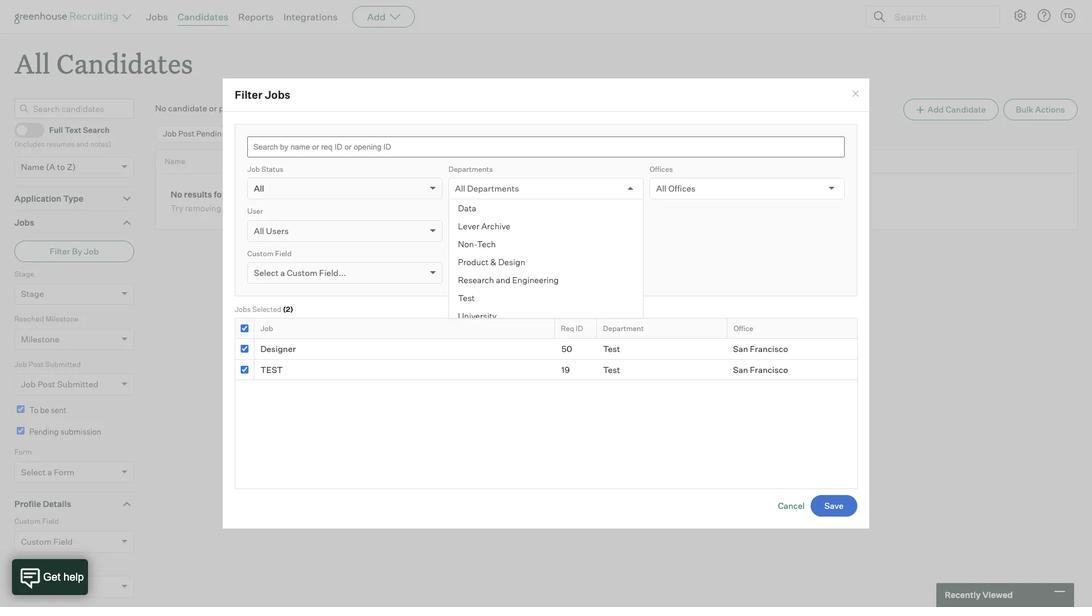 Task type: locate. For each thing, give the bounding box(es) containing it.
sent
[[51, 406, 66, 415]]

0 vertical spatial departments
[[449, 164, 493, 173]]

team
[[471, 207, 490, 216]]

pending
[[196, 129, 227, 139], [29, 427, 59, 437]]

submission
[[228, 129, 271, 139]]

found up filters
[[214, 190, 238, 200]]

all for all users
[[254, 226, 264, 236]]

application type
[[14, 193, 83, 204]]

be left sent
[[344, 129, 353, 139]]

0 vertical spatial filter
[[235, 88, 263, 101]]

0 horizontal spatial to
[[57, 162, 65, 172]]

custom down profile details
[[21, 537, 52, 547]]

above
[[247, 203, 270, 214]]

any role
[[455, 226, 490, 236]]

filter for filter jobs
[[235, 88, 263, 101]]

0 vertical spatial san francisco
[[733, 344, 789, 354]]

jobs left selected
[[235, 305, 251, 314]]

san francisco for 19
[[733, 365, 789, 375]]

departments up team
[[467, 183, 519, 194]]

milestone down reached milestone
[[21, 334, 59, 344]]

filter inside filter jobs dialog
[[235, 88, 263, 101]]

0 vertical spatial role
[[491, 207, 506, 216]]

form down pending submission option
[[14, 448, 32, 457]]

0 horizontal spatial select
[[21, 467, 46, 477]]

0 vertical spatial be
[[344, 129, 353, 139]]

a
[[280, 268, 285, 278], [47, 467, 52, 477]]

university option
[[449, 307, 643, 325]]

0 vertical spatial offices
[[650, 164, 673, 173]]

0 vertical spatial select
[[254, 268, 279, 278]]

job post submitted up the sent
[[21, 379, 98, 390]]

no
[[155, 103, 166, 113], [171, 190, 182, 200]]

post down reached
[[29, 360, 44, 369]]

job post submitted down the reached milestone element
[[14, 360, 81, 369]]

to right above
[[272, 203, 279, 214]]

reached milestone
[[14, 315, 78, 324]]

0 horizontal spatial a
[[47, 467, 52, 477]]

1 vertical spatial francisco
[[750, 365, 789, 375]]

no for no candidate or prospect applications found
[[155, 103, 166, 113]]

bulk actions
[[1017, 104, 1066, 115]]

add button
[[352, 6, 415, 28]]

2 horizontal spatial and
[[528, 129, 542, 139]]

0 horizontal spatial add
[[367, 11, 386, 23]]

0 vertical spatial test
[[458, 293, 475, 303]]

all departments
[[455, 183, 519, 194]]

research
[[458, 275, 494, 285]]

job post to be sent
[[302, 129, 372, 139]]

Search text field
[[892, 8, 989, 25]]

select inside filter jobs dialog
[[254, 268, 279, 278]]

0 vertical spatial candidate tag
[[14, 562, 63, 571]]

reports
[[238, 11, 274, 23]]

filter for filter by job
[[50, 246, 70, 256]]

candidates down the jobs link
[[56, 46, 193, 81]]

san francisco
[[733, 344, 789, 354], [733, 365, 789, 375]]

bulk
[[1017, 104, 1034, 115]]

select
[[254, 268, 279, 278], [21, 467, 46, 477]]

z)
[[67, 162, 76, 172]]

and
[[528, 129, 542, 139], [76, 140, 89, 149], [496, 275, 511, 285]]

all down decision
[[657, 183, 667, 194]]

0 vertical spatial add
[[367, 11, 386, 23]]

1 vertical spatial select
[[21, 467, 46, 477]]

0 horizontal spatial filter
[[50, 246, 70, 256]]

1 horizontal spatial add
[[928, 104, 944, 115]]

submitted down the reached milestone element
[[45, 360, 81, 369]]

a inside form element
[[47, 467, 52, 477]]

1 vertical spatial form
[[54, 467, 74, 477]]

a up (2)
[[280, 268, 285, 278]]

be right to
[[40, 406, 49, 415]]

and inside option
[[496, 275, 511, 285]]

job post submitted element
[[14, 359, 134, 404]]

all up data
[[455, 183, 466, 194]]

to left the z)
[[57, 162, 65, 172]]

1 vertical spatial role
[[473, 226, 490, 236]]

bulk actions link
[[1004, 99, 1078, 121]]

role up non-tech
[[473, 226, 490, 236]]

recently
[[945, 590, 981, 600]]

all for all option
[[254, 183, 264, 194]]

post
[[178, 129, 195, 139], [317, 129, 333, 139], [29, 360, 44, 369], [38, 379, 55, 390]]

2 vertical spatial and
[[496, 275, 511, 285]]

found up job post to be sent
[[306, 103, 328, 113]]

no left candidate
[[155, 103, 166, 113]]

1 vertical spatial no
[[171, 190, 182, 200]]

0 horizontal spatial pending
[[29, 427, 59, 437]]

test
[[458, 293, 475, 303], [603, 344, 621, 354], [603, 365, 621, 375]]

last
[[403, 129, 419, 139]]

submitted up the sent
[[57, 379, 98, 390]]

potential duplicates
[[702, 129, 775, 139]]

list box containing data
[[449, 200, 643, 325]]

san for 19
[[733, 365, 749, 375]]

jobs
[[146, 11, 168, 23], [265, 88, 291, 101], [14, 218, 34, 228], [235, 305, 251, 314]]

name left (a
[[21, 162, 44, 172]]

candidate
[[946, 104, 987, 115], [14, 562, 49, 571], [21, 582, 61, 592]]

jobs left 'candidates' link
[[146, 11, 168, 23]]

name up results
[[165, 157, 185, 166]]

job/status
[[380, 157, 419, 166]]

1 vertical spatial custom field
[[14, 517, 59, 526]]

all left users
[[254, 226, 264, 236]]

to left sent
[[335, 129, 343, 139]]

(includes
[[14, 140, 45, 149]]

lever
[[458, 221, 480, 231]]

1 horizontal spatial and
[[496, 275, 511, 285]]

stage element
[[14, 268, 134, 313]]

0 vertical spatial to
[[335, 129, 343, 139]]

add for add
[[367, 11, 386, 23]]

to for post
[[335, 129, 343, 139]]

job post pending submission
[[163, 129, 271, 139]]

offices
[[650, 164, 673, 173], [669, 183, 696, 194]]

1 vertical spatial san
[[733, 365, 749, 375]]

name (a to z) option
[[21, 162, 76, 172]]

no up try at the left of page
[[171, 190, 182, 200]]

add for add candidate
[[928, 104, 944, 115]]

and down text
[[76, 140, 89, 149]]

0 vertical spatial no
[[155, 103, 166, 113]]

custom field
[[247, 249, 292, 258], [14, 517, 59, 526], [21, 537, 73, 547]]

and inside full text search (includes resumes and notes)
[[76, 140, 89, 149]]

1 horizontal spatial be
[[344, 129, 353, 139]]

duplicates
[[736, 129, 775, 139]]

application
[[14, 193, 61, 204]]

1 horizontal spatial role
[[491, 207, 506, 216]]

1 vertical spatial filter
[[50, 246, 70, 256]]

full
[[49, 125, 63, 135]]

0 vertical spatial and
[[528, 129, 542, 139]]

field inside filter jobs dialog
[[275, 249, 292, 258]]

1 vertical spatial san francisco
[[733, 365, 789, 375]]

1 vertical spatial test
[[603, 344, 621, 354]]

milestone down stage element at left
[[45, 315, 78, 324]]

status
[[262, 164, 284, 173]]

include
[[460, 267, 488, 277]]

design
[[499, 257, 526, 267]]

filter inside filter by job button
[[50, 246, 70, 256]]

1 horizontal spatial to
[[272, 203, 279, 214]]

1 vertical spatial candidate tag
[[21, 582, 78, 592]]

non-tech
[[458, 239, 496, 249]]

filter left by
[[50, 246, 70, 256]]

filter by job
[[50, 246, 99, 256]]

td button
[[1059, 6, 1078, 25]]

results
[[184, 190, 212, 200]]

a inside filter jobs dialog
[[280, 268, 285, 278]]

departments up all departments
[[449, 164, 493, 173]]

0 vertical spatial a
[[280, 268, 285, 278]]

Search by name or req ID or opening ID field
[[247, 136, 845, 157]]

selected
[[252, 305, 281, 314]]

1 vertical spatial found
[[214, 190, 238, 200]]

None field
[[455, 179, 458, 199]]

2 horizontal spatial to
[[335, 129, 343, 139]]

(2)
[[283, 305, 293, 314]]

select a custom field...
[[254, 268, 346, 278]]

test option
[[449, 289, 643, 307]]

0 vertical spatial custom field
[[247, 249, 292, 258]]

add inside popup button
[[367, 11, 386, 23]]

0 horizontal spatial form
[[14, 448, 32, 457]]

test for 19
[[603, 365, 621, 375]]

by
[[72, 246, 82, 256]]

1 horizontal spatial no
[[171, 190, 182, 200]]

custom down profile
[[14, 517, 41, 526]]

greenhouse recruiting image
[[14, 10, 122, 24]]

a up profile details
[[47, 467, 52, 477]]

to
[[29, 406, 38, 415]]

1 vertical spatial and
[[76, 140, 89, 149]]

san
[[733, 344, 749, 354], [733, 365, 749, 375]]

close image
[[851, 89, 861, 99]]

a for custom
[[280, 268, 285, 278]]

1 vertical spatial submitted
[[57, 379, 98, 390]]

details
[[43, 499, 71, 509]]

candidates right the jobs link
[[178, 11, 229, 23]]

candidate tag
[[14, 562, 63, 571], [21, 582, 78, 592]]

all option
[[254, 183, 264, 194]]

0 vertical spatial field
[[275, 249, 292, 258]]

custom
[[247, 249, 274, 258], [287, 268, 318, 278], [14, 517, 41, 526], [21, 537, 52, 547]]

pending down or
[[196, 129, 227, 139]]

None checkbox
[[241, 345, 249, 353]]

list box
[[449, 200, 643, 325]]

and left 11/01/2023
[[528, 129, 542, 139]]

francisco for 19
[[750, 365, 789, 375]]

1 vertical spatial job post submitted
[[21, 379, 98, 390]]

job post submitted
[[14, 360, 81, 369], [21, 379, 98, 390]]

1 san francisco from the top
[[733, 344, 789, 354]]

2 francisco from the top
[[750, 365, 789, 375]]

select up selected
[[254, 268, 279, 278]]

1 vertical spatial add
[[928, 104, 944, 115]]

1 vertical spatial stage
[[21, 289, 44, 299]]

1 francisco from the top
[[750, 344, 789, 354]]

0 horizontal spatial name
[[21, 162, 44, 172]]

0 vertical spatial found
[[306, 103, 328, 113]]

0 horizontal spatial no
[[155, 103, 166, 113]]

1 vertical spatial a
[[47, 467, 52, 477]]

1 horizontal spatial name
[[165, 157, 185, 166]]

filter up no candidate or prospect applications found on the top of page
[[235, 88, 263, 101]]

2 vertical spatial to
[[272, 203, 279, 214]]

0 horizontal spatial role
[[473, 226, 490, 236]]

0 vertical spatial francisco
[[750, 344, 789, 354]]

form
[[14, 448, 32, 457], [54, 467, 74, 477]]

all up above
[[254, 183, 264, 194]]

1 vertical spatial be
[[40, 406, 49, 415]]

role up archive
[[491, 207, 506, 216]]

1 horizontal spatial pending
[[196, 129, 227, 139]]

all
[[14, 46, 50, 81], [254, 183, 264, 194], [455, 183, 466, 194], [657, 183, 667, 194], [254, 226, 264, 236]]

none field inside filter jobs dialog
[[455, 179, 458, 199]]

0 horizontal spatial and
[[76, 140, 89, 149]]

select up profile
[[21, 467, 46, 477]]

post down candidate
[[178, 129, 195, 139]]

1 horizontal spatial form
[[54, 467, 74, 477]]

select a form
[[21, 467, 74, 477]]

select for select a custom field...
[[254, 268, 279, 278]]

no inside no results found try removing filters above to broaden your search.
[[171, 190, 182, 200]]

1 horizontal spatial a
[[280, 268, 285, 278]]

1 vertical spatial to
[[57, 162, 65, 172]]

2 san from the top
[[733, 365, 749, 375]]

type
[[63, 193, 83, 204]]

add candidate link
[[904, 99, 999, 121]]

stage
[[14, 269, 34, 278], [21, 289, 44, 299]]

None checkbox
[[241, 325, 249, 332], [241, 366, 249, 374], [241, 325, 249, 332], [241, 366, 249, 374]]

2 vertical spatial test
[[603, 365, 621, 375]]

0 horizontal spatial found
[[214, 190, 238, 200]]

product
[[458, 257, 489, 267]]

submission
[[60, 427, 101, 437]]

1 horizontal spatial filter
[[235, 88, 263, 101]]

2 san francisco from the top
[[733, 365, 789, 375]]

1 san from the top
[[733, 344, 749, 354]]

custom field element
[[14, 516, 134, 561]]

include template jobs
[[460, 267, 544, 277]]

form up details
[[54, 467, 74, 477]]

field
[[275, 249, 292, 258], [42, 517, 59, 526], [53, 537, 73, 547]]

0 vertical spatial san
[[733, 344, 749, 354]]

select inside form element
[[21, 467, 46, 477]]

pending down to be sent
[[29, 427, 59, 437]]

tag
[[50, 562, 63, 571], [63, 582, 78, 592]]

and down design on the top of page
[[496, 275, 511, 285]]

1 horizontal spatial select
[[254, 268, 279, 278]]



Task type: describe. For each thing, give the bounding box(es) containing it.
search.
[[334, 203, 362, 214]]

0 vertical spatial milestone
[[45, 315, 78, 324]]

1 vertical spatial field
[[42, 517, 59, 526]]

research and engineering option
[[449, 271, 643, 289]]

(a
[[46, 162, 55, 172]]

0 vertical spatial pending
[[196, 129, 227, 139]]

add candidate
[[928, 104, 987, 115]]

designer
[[261, 344, 296, 354]]

no candidate or prospect applications found
[[155, 103, 328, 113]]

11/01/2023
[[544, 129, 584, 139]]

any
[[455, 226, 471, 236]]

name (a to z)
[[21, 162, 76, 172]]

san francisco for 50
[[733, 344, 789, 354]]

list box inside filter jobs dialog
[[449, 200, 643, 325]]

reports link
[[238, 11, 274, 23]]

notes)
[[90, 140, 111, 149]]

to inside no results found try removing filters above to broaden your search.
[[272, 203, 279, 214]]

1 vertical spatial candidate
[[14, 562, 49, 571]]

prospect
[[219, 103, 254, 113]]

broaden
[[281, 203, 313, 214]]

data option
[[449, 200, 643, 217]]

product & design option
[[449, 253, 643, 271]]

0 vertical spatial submitted
[[45, 360, 81, 369]]

job status
[[247, 164, 284, 173]]

custom down all users at the left
[[247, 249, 274, 258]]

research and engineering
[[458, 275, 559, 285]]

decision
[[640, 129, 671, 139]]

0 vertical spatial candidate
[[946, 104, 987, 115]]

filter jobs
[[235, 88, 291, 101]]

needs
[[615, 129, 638, 139]]

0 vertical spatial stage
[[14, 269, 34, 278]]

tech
[[477, 239, 496, 249]]

req
[[561, 324, 575, 333]]

filter by job button
[[14, 241, 134, 262]]

all candidates
[[14, 46, 193, 81]]

product & design
[[458, 257, 526, 267]]

0 vertical spatial job post submitted
[[14, 360, 81, 369]]

id
[[576, 324, 583, 333]]

to for (a
[[57, 162, 65, 172]]

2 vertical spatial field
[[53, 537, 73, 547]]

1 horizontal spatial found
[[306, 103, 328, 113]]

lever archive option
[[449, 217, 643, 235]]

recently viewed
[[945, 590, 1013, 600]]

0 vertical spatial tag
[[50, 562, 63, 571]]

2 vertical spatial candidate
[[21, 582, 61, 592]]

viewed
[[983, 590, 1013, 600]]

50
[[562, 344, 573, 354]]

users
[[266, 226, 289, 236]]

university
[[458, 311, 497, 321]]

lever archive
[[458, 221, 511, 231]]

name for name (a to z)
[[21, 162, 44, 172]]

reached milestone element
[[14, 313, 134, 359]]

pending submission
[[29, 427, 101, 437]]

form element
[[14, 446, 134, 492]]

non-tech option
[[449, 235, 643, 253]]

test
[[261, 365, 283, 375]]

department
[[603, 324, 644, 333]]

10/25/2023
[[483, 129, 527, 139]]

all users
[[254, 226, 289, 236]]

job inside filter by job button
[[84, 246, 99, 256]]

jobs
[[527, 267, 544, 277]]

full text search (includes resumes and notes)
[[14, 125, 111, 149]]

jobs up applications
[[265, 88, 291, 101]]

Pending submission checkbox
[[17, 427, 25, 435]]

or
[[209, 103, 217, 113]]

configure image
[[1014, 8, 1028, 23]]

filter jobs dialog
[[222, 78, 870, 530]]

between
[[450, 129, 482, 139]]

1 vertical spatial departments
[[467, 183, 519, 194]]

template
[[490, 267, 525, 277]]

2 vertical spatial custom field
[[21, 537, 73, 547]]

hiring team role
[[449, 207, 506, 216]]

checkmark image
[[20, 125, 29, 134]]

try
[[171, 203, 183, 214]]

all down greenhouse recruiting image
[[14, 46, 50, 81]]

1 vertical spatial offices
[[669, 183, 696, 194]]

removing
[[185, 203, 221, 214]]

profile details
[[14, 499, 71, 509]]

0 horizontal spatial be
[[40, 406, 49, 415]]

td button
[[1062, 8, 1076, 23]]

potential
[[702, 129, 735, 139]]

0 vertical spatial form
[[14, 448, 32, 457]]

1 vertical spatial pending
[[29, 427, 59, 437]]

non-
[[458, 239, 477, 249]]

actions
[[1036, 104, 1066, 115]]

last activity between 10/25/2023 and 11/01/2023
[[403, 129, 584, 139]]

candidate tag element
[[14, 561, 134, 606]]

0 vertical spatial candidates
[[178, 11, 229, 23]]

name for name
[[165, 157, 185, 166]]

francisco for 50
[[750, 344, 789, 354]]

all for all departments
[[455, 183, 466, 194]]

resumes
[[46, 140, 75, 149]]

custom left field...
[[287, 268, 318, 278]]

a for form
[[47, 467, 52, 477]]

1 vertical spatial milestone
[[21, 334, 59, 344]]

post up to be sent
[[38, 379, 55, 390]]

san for 50
[[733, 344, 749, 354]]

user
[[247, 207, 263, 216]]

found inside no results found try removing filters above to broaden your search.
[[214, 190, 238, 200]]

text
[[65, 125, 81, 135]]

custom field inside filter jobs dialog
[[247, 249, 292, 258]]

test for 50
[[603, 344, 621, 354]]

integrations link
[[284, 11, 338, 23]]

test inside option
[[458, 293, 475, 303]]

no for no results found try removing filters above to broaden your search.
[[171, 190, 182, 200]]

field...
[[319, 268, 346, 278]]

req id
[[561, 324, 583, 333]]

save
[[825, 501, 844, 511]]

search
[[83, 125, 110, 135]]

To be sent checkbox
[[17, 406, 25, 413]]

candidate
[[168, 103, 207, 113]]

Search candidates field
[[14, 99, 134, 119]]

all for all offices
[[657, 183, 667, 194]]

data
[[458, 203, 477, 213]]

post left sent
[[317, 129, 333, 139]]

1 vertical spatial candidates
[[56, 46, 193, 81]]

&
[[491, 257, 497, 267]]

save button
[[811, 495, 858, 517]]

engineering
[[513, 275, 559, 285]]

profile
[[14, 499, 41, 509]]

all offices
[[657, 183, 696, 194]]

office
[[734, 324, 754, 333]]

1 vertical spatial tag
[[63, 582, 78, 592]]

archive
[[482, 221, 511, 231]]

filters
[[223, 203, 245, 214]]

needs decision
[[615, 129, 671, 139]]

cancel
[[778, 501, 805, 511]]

select for select a form
[[21, 467, 46, 477]]

your
[[315, 203, 332, 214]]

none checkbox inside filter jobs dialog
[[241, 345, 249, 353]]

activity
[[420, 129, 448, 139]]

applications
[[256, 103, 304, 113]]

jobs down application at left top
[[14, 218, 34, 228]]



Task type: vqa. For each thing, say whether or not it's contained in the screenshot.
'Office' in the bottom right of the page
yes



